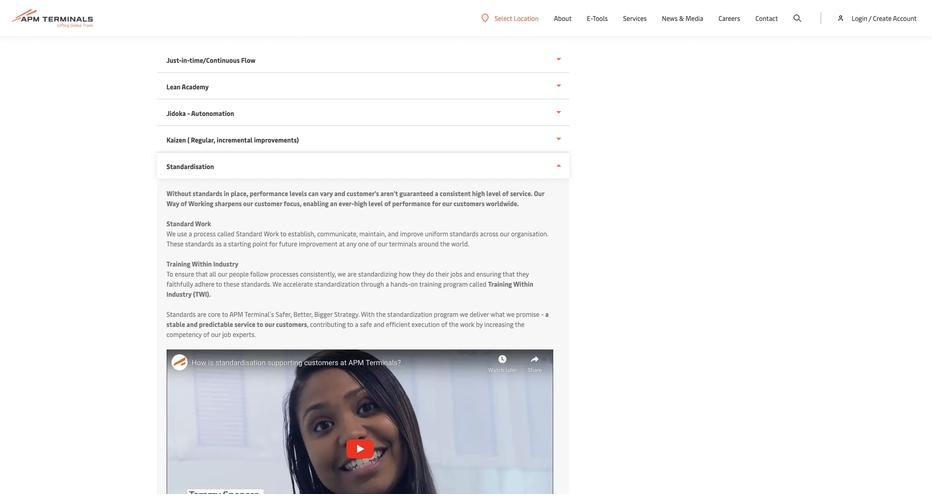 Task type: vqa. For each thing, say whether or not it's contained in the screenshot.
Kaizen ( Regular, incremental improvements)
yes



Task type: locate. For each thing, give the bounding box(es) containing it.
industry inside the training within industry (twi).
[[167, 290, 192, 298]]

-
[[187, 109, 190, 118], [541, 310, 544, 319]]

to down strategy.
[[347, 320, 353, 329]]

to inside 'training within industry to ensure that all our people follow processes consistently, we are standardizing how they do their jobs and ensuring that they faithfully adhere to these standards. we accelerate standardization through a hands-on training program called'
[[216, 280, 222, 288]]

of up the worldwide.
[[502, 189, 509, 198]]

1 horizontal spatial high
[[472, 189, 485, 198]]

- right jidoka
[[187, 109, 190, 118]]

lean
[[167, 82, 181, 91]]

strategy.
[[334, 310, 360, 319]]

1 vertical spatial -
[[541, 310, 544, 319]]

customers
[[454, 199, 485, 208], [276, 320, 307, 329]]

our down 'predictable'
[[211, 330, 221, 339]]

competency
[[167, 330, 202, 339]]

a right promise
[[546, 310, 549, 319]]

experts.
[[233, 330, 256, 339]]

standardization
[[315, 280, 360, 288], [387, 310, 432, 319]]

their
[[436, 269, 449, 278]]

1 horizontal spatial -
[[541, 310, 544, 319]]

our
[[243, 199, 253, 208], [442, 199, 452, 208], [500, 229, 510, 238], [378, 239, 388, 248], [218, 269, 228, 278], [265, 320, 275, 329], [211, 330, 221, 339]]

level up the worldwide.
[[487, 189, 501, 198]]

to down "terminal´s"
[[257, 320, 263, 329]]

0 horizontal spatial standardization
[[315, 280, 360, 288]]

of right way
[[181, 199, 187, 208]]

establish,
[[288, 229, 316, 238]]

1 horizontal spatial we
[[460, 310, 468, 319]]

we right what
[[507, 310, 515, 319]]

and right safe
[[374, 320, 385, 329]]

we inside 'training within industry to ensure that all our people follow processes consistently, we are standardizing how they do their jobs and ensuring that they faithfully adhere to these standards. we accelerate standardization through a hands-on training program called'
[[273, 280, 282, 288]]

and right jobs
[[464, 269, 475, 278]]

standardization up efficient
[[387, 310, 432, 319]]

0 horizontal spatial customers
[[276, 320, 307, 329]]

within inside the training within industry (twi).
[[514, 280, 534, 288]]

1 vertical spatial standardization
[[387, 310, 432, 319]]

, contributing to a safe and efficient execution of the work by increasing the competency of our job experts.
[[167, 320, 525, 339]]

we up the training within industry (twi).
[[338, 269, 346, 278]]

do
[[427, 269, 434, 278]]

we inside 'training within industry to ensure that all our people follow processes consistently, we are standardizing how they do their jobs and ensuring that they faithfully adhere to these standards. we accelerate standardization through a hands-on training program called'
[[338, 269, 346, 278]]

0 vertical spatial performance
[[250, 189, 288, 198]]

1 vertical spatial training
[[488, 280, 512, 288]]

that right ensuring
[[503, 269, 515, 278]]

1 horizontal spatial performance
[[392, 199, 431, 208]]

we up these
[[167, 229, 176, 238]]

jidoka
[[167, 109, 186, 118]]

1 vertical spatial level
[[369, 199, 383, 208]]

our inside a stable and predictable service to our customers
[[265, 320, 275, 329]]

and inside a stable and predictable service to our customers
[[187, 320, 198, 329]]

0 vertical spatial standards
[[193, 189, 222, 198]]

of inside standard work we use a process called standard work to establish, communicate, maintain, and improve uniform standards across our organisation. these standards as a starting point for future improvement at any one of our terminals around the world.
[[371, 239, 377, 248]]

high
[[472, 189, 485, 198], [354, 199, 367, 208]]

all
[[209, 269, 216, 278]]

0 horizontal spatial we
[[338, 269, 346, 278]]

1 horizontal spatial industry
[[213, 259, 239, 268]]

create
[[873, 14, 892, 23]]

and up 'competency'
[[187, 320, 198, 329]]

within up promise
[[514, 280, 534, 288]]

enabling
[[303, 199, 329, 208]]

program down jobs
[[443, 280, 468, 288]]

1 vertical spatial for
[[269, 239, 278, 248]]

consistent
[[440, 189, 471, 198]]

1 vertical spatial industry
[[167, 290, 192, 298]]

account
[[893, 14, 917, 23]]

0 vertical spatial within
[[192, 259, 212, 268]]

2 horizontal spatial we
[[507, 310, 515, 319]]

0 vertical spatial program
[[443, 280, 468, 288]]

0 horizontal spatial training
[[167, 259, 191, 268]]

1 that from the left
[[196, 269, 208, 278]]

a right as
[[223, 239, 227, 248]]

jidoka - autonomation button
[[157, 99, 569, 126]]

that
[[196, 269, 208, 278], [503, 269, 515, 278]]

(
[[187, 135, 190, 144]]

and up terminals
[[388, 229, 399, 238]]

to inside , contributing to a safe and efficient execution of the work by increasing the competency of our job experts.
[[347, 320, 353, 329]]

to inside standard work we use a process called standard work to establish, communicate, maintain, and improve uniform standards across our organisation. these standards as a starting point for future improvement at any one of our terminals around the world.
[[280, 229, 287, 238]]

a left consistent at the top
[[435, 189, 438, 198]]

- right promise
[[541, 310, 544, 319]]

standards are core to apm terminal´s safer, better, bigger strategy. with the standardization program we deliver what we promise -
[[167, 310, 546, 319]]

the inside standard work we use a process called standard work to establish, communicate, maintain, and improve uniform standards across our organisation. these standards as a starting point for future improvement at any one of our terminals around the world.
[[440, 239, 450, 248]]

levels
[[290, 189, 307, 198]]

the down promise
[[515, 320, 525, 329]]

are left core
[[197, 310, 207, 319]]

within up all
[[192, 259, 212, 268]]

of down 'aren't'
[[385, 199, 391, 208]]

standards up working
[[193, 189, 222, 198]]

our down "terminal´s"
[[265, 320, 275, 329]]

a inside 'training within industry to ensure that all our people follow processes consistently, we are standardizing how they do their jobs and ensuring that they faithfully adhere to these standards. we accelerate standardization through a hands-on training program called'
[[386, 280, 389, 288]]

the
[[440, 239, 450, 248], [376, 310, 386, 319], [449, 320, 459, 329], [515, 320, 525, 329]]

our right all
[[218, 269, 228, 278]]

ever-
[[339, 199, 354, 208]]

1 vertical spatial are
[[197, 310, 207, 319]]

standards
[[193, 189, 222, 198], [450, 229, 479, 238], [185, 239, 214, 248]]

work up process on the top of the page
[[195, 219, 211, 228]]

training
[[167, 259, 191, 268], [488, 280, 512, 288]]

high right consistent at the top
[[472, 189, 485, 198]]

1 horizontal spatial work
[[264, 229, 279, 238]]

about
[[554, 14, 572, 23]]

jidoka - autonomation
[[167, 109, 234, 118]]

training for training within industry (twi).
[[488, 280, 512, 288]]

standards.
[[241, 280, 271, 288]]

- inside 'standardisation' element
[[541, 310, 544, 319]]

high down customer's
[[354, 199, 367, 208]]

1 horizontal spatial customers
[[454, 199, 485, 208]]

in
[[224, 189, 229, 198]]

they
[[413, 269, 425, 278], [516, 269, 529, 278]]

level down customer's
[[369, 199, 383, 208]]

contact
[[756, 14, 778, 23]]

1 horizontal spatial for
[[432, 199, 441, 208]]

in-
[[182, 56, 190, 64]]

training inside 'training within industry to ensure that all our people follow processes consistently, we are standardizing how they do their jobs and ensuring that they faithfully adhere to these standards. we accelerate standardization through a hands-on training program called'
[[167, 259, 191, 268]]

1 vertical spatial high
[[354, 199, 367, 208]]

regular,
[[191, 135, 215, 144]]

1 vertical spatial work
[[264, 229, 279, 238]]

0 horizontal spatial work
[[195, 219, 211, 228]]

news & media button
[[662, 0, 704, 36]]

a left safe
[[355, 320, 358, 329]]

we
[[338, 269, 346, 278], [460, 310, 468, 319], [507, 310, 515, 319]]

0 horizontal spatial for
[[269, 239, 278, 248]]

location
[[514, 13, 539, 22]]

terminals
[[389, 239, 417, 248]]

1 vertical spatial standards
[[450, 229, 479, 238]]

just-in-time/continuous flow
[[167, 56, 256, 64]]

industry inside 'training within industry to ensure that all our people follow processes consistently, we are standardizing how they do their jobs and ensuring that they faithfully adhere to these standards. we accelerate standardization through a hands-on training program called'
[[213, 259, 239, 268]]

they right ensuring
[[516, 269, 529, 278]]

e-tools button
[[587, 0, 608, 36]]

within for training within industry to ensure that all our people follow processes consistently, we are standardizing how they do their jobs and ensuring that they faithfully adhere to these standards. we accelerate standardization through a hands-on training program called
[[192, 259, 212, 268]]

a
[[435, 189, 438, 198], [189, 229, 192, 238], [223, 239, 227, 248], [386, 280, 389, 288], [546, 310, 549, 319], [355, 320, 358, 329]]

select location button
[[482, 13, 539, 22]]

worldwide.
[[486, 199, 519, 208]]

customer's
[[347, 189, 379, 198]]

0 vertical spatial training
[[167, 259, 191, 268]]

standards up the 'world.'
[[450, 229, 479, 238]]

0 vertical spatial we
[[167, 229, 176, 238]]

0 horizontal spatial -
[[187, 109, 190, 118]]

performance
[[250, 189, 288, 198], [392, 199, 431, 208]]

1 vertical spatial customers
[[276, 320, 307, 329]]

1 vertical spatial within
[[514, 280, 534, 288]]

0 vertical spatial industry
[[213, 259, 239, 268]]

flow
[[241, 56, 256, 64]]

training for training within industry to ensure that all our people follow processes consistently, we are standardizing how they do their jobs and ensuring that they faithfully adhere to these standards. we accelerate standardization through a hands-on training program called
[[167, 259, 191, 268]]

to up future
[[280, 229, 287, 238]]

are up the training within industry (twi).
[[348, 269, 357, 278]]

the right the with
[[376, 310, 386, 319]]

customers down safer,
[[276, 320, 307, 329]]

standardization down consistently,
[[315, 280, 360, 288]]

1 horizontal spatial they
[[516, 269, 529, 278]]

careers
[[719, 14, 741, 23]]

0 vertical spatial high
[[472, 189, 485, 198]]

0 vertical spatial -
[[187, 109, 190, 118]]

customers down consistent at the top
[[454, 199, 485, 208]]

0 horizontal spatial within
[[192, 259, 212, 268]]

within inside 'training within industry to ensure that all our people follow processes consistently, we are standardizing how they do their jobs and ensuring that they faithfully adhere to these standards. we accelerate standardization through a hands-on training program called'
[[192, 259, 212, 268]]

for right point
[[269, 239, 278, 248]]

training inside the training within industry (twi).
[[488, 280, 512, 288]]

1 horizontal spatial that
[[503, 269, 515, 278]]

industry up people at the bottom left of the page
[[213, 259, 239, 268]]

1 they from the left
[[413, 269, 425, 278]]

for
[[432, 199, 441, 208], [269, 239, 278, 248]]

login / create account link
[[837, 0, 917, 36]]

0 horizontal spatial they
[[413, 269, 425, 278]]

to down all
[[216, 280, 222, 288]]

kaizen ( regular, incremental improvements)
[[167, 135, 299, 144]]

jobs
[[451, 269, 463, 278]]

select location
[[495, 13, 539, 22]]

training down ensuring
[[488, 280, 512, 288]]

of right the one
[[371, 239, 377, 248]]

kaizen
[[167, 135, 186, 144]]

performance up customer
[[250, 189, 288, 198]]

0 vertical spatial level
[[487, 189, 501, 198]]

safer,
[[276, 310, 292, 319]]

we down processes
[[273, 280, 282, 288]]

to right core
[[222, 310, 228, 319]]

1 horizontal spatial within
[[514, 280, 534, 288]]

0 horizontal spatial level
[[369, 199, 383, 208]]

they up on
[[413, 269, 425, 278]]

we up the work
[[460, 310, 468, 319]]

a left hands-
[[386, 280, 389, 288]]

time/continuous
[[190, 56, 240, 64]]

1 horizontal spatial training
[[488, 280, 512, 288]]

and up an
[[334, 189, 345, 198]]

industry for (twi).
[[167, 290, 192, 298]]

vary
[[320, 189, 333, 198]]

industry down "faithfully"
[[167, 290, 192, 298]]

training up ensure
[[167, 259, 191, 268]]

0 horizontal spatial industry
[[167, 290, 192, 298]]

0 horizontal spatial we
[[167, 229, 176, 238]]

0 vertical spatial standardization
[[315, 280, 360, 288]]

deliver
[[470, 310, 489, 319]]

without
[[167, 189, 191, 198]]

are inside 'training within industry to ensure that all our people follow processes consistently, we are standardizing how they do their jobs and ensuring that they faithfully adhere to these standards. we accelerate standardization through a hands-on training program called'
[[348, 269, 357, 278]]

sharpens
[[215, 199, 242, 208]]

1 horizontal spatial we
[[273, 280, 282, 288]]

program up execution
[[434, 310, 459, 319]]

news
[[662, 14, 678, 23]]

0 horizontal spatial that
[[196, 269, 208, 278]]

0 vertical spatial for
[[432, 199, 441, 208]]

0 horizontal spatial are
[[197, 310, 207, 319]]

news & media
[[662, 14, 704, 23]]

1 horizontal spatial are
[[348, 269, 357, 278]]

standardisation element
[[157, 178, 569, 494]]

and inside without standards in place, performance levels can vary and customer's aren't guaranteed a consistent high level of service. our way of working sharpens our customer focus, enabling an ever-high level of performance for our customers worldwide.
[[334, 189, 345, 198]]

just-in-time/continuous flow button
[[157, 46, 569, 73]]

0 vertical spatial customers
[[454, 199, 485, 208]]

work up point
[[264, 229, 279, 238]]

academy
[[182, 82, 209, 91]]

improvements)
[[254, 135, 299, 144]]

and inside 'training within industry to ensure that all our people follow processes consistently, we are standardizing how they do their jobs and ensuring that they faithfully adhere to these standards. we accelerate standardization through a hands-on training program called'
[[464, 269, 475, 278]]

world.
[[451, 239, 469, 248]]

1 vertical spatial program
[[434, 310, 459, 319]]

0 vertical spatial work
[[195, 219, 211, 228]]

the down the uniform
[[440, 239, 450, 248]]

1 vertical spatial we
[[273, 280, 282, 288]]

performance down guaranteed
[[392, 199, 431, 208]]

that up adhere
[[196, 269, 208, 278]]

0 vertical spatial are
[[348, 269, 357, 278]]

standards down process on the top of the page
[[185, 239, 214, 248]]

for down consistent at the top
[[432, 199, 441, 208]]



Task type: describe. For each thing, give the bounding box(es) containing it.
our down consistent at the top
[[442, 199, 452, 208]]

promise
[[516, 310, 540, 319]]

our right across
[[500, 229, 510, 238]]

consistently,
[[300, 269, 336, 278]]

standard
[[167, 219, 194, 228]]

predictable
[[199, 320, 233, 329]]

way
[[167, 199, 179, 208]]

training within industry (twi).
[[167, 280, 534, 298]]

services button
[[623, 0, 647, 36]]

ensuring
[[476, 269, 502, 278]]

to inside a stable and predictable service to our customers
[[257, 320, 263, 329]]

guaranteed
[[400, 189, 434, 198]]

and inside , contributing to a safe and efficient execution of the work by increasing the competency of our job experts.
[[374, 320, 385, 329]]

training within industry to ensure that all our people follow processes consistently, we are standardizing how they do their jobs and ensuring that they faithfully adhere to these standards. we accelerate standardization through a hands-on training program called
[[167, 259, 529, 288]]

at
[[339, 239, 345, 248]]

communicate,
[[317, 229, 358, 238]]

our down maintain,
[[378, 239, 388, 248]]

organisation.
[[511, 229, 549, 238]]

on
[[411, 280, 418, 288]]

e-tools
[[587, 14, 608, 23]]

2 that from the left
[[503, 269, 515, 278]]

industry for to
[[213, 259, 239, 268]]

focus,
[[284, 199, 302, 208]]

apm
[[230, 310, 243, 319]]

maintain,
[[359, 229, 386, 238]]

select
[[495, 13, 512, 22]]

kaizen ( regular, incremental improvements) button
[[157, 126, 569, 153]]

0 horizontal spatial performance
[[250, 189, 288, 198]]

standardization inside 'training within industry to ensure that all our people follow processes consistently, we are standardizing how they do their jobs and ensuring that they faithfully adhere to these standards. we accelerate standardization through a hands-on training program called'
[[315, 280, 360, 288]]

to
[[167, 269, 173, 278]]

adhere
[[195, 280, 215, 288]]

safe
[[360, 320, 372, 329]]

use
[[177, 229, 187, 238]]

training
[[419, 280, 442, 288]]

for inside standard work we use a process called standard work to establish, communicate, maintain, and improve uniform standards across our organisation. these standards as a starting point for future improvement at any one of our terminals around the world.
[[269, 239, 278, 248]]

an
[[330, 199, 337, 208]]

of right execution
[[441, 320, 448, 329]]

these
[[167, 239, 184, 248]]

follow
[[250, 269, 269, 278]]

through
[[361, 280, 384, 288]]

stable
[[167, 320, 185, 329]]

about button
[[554, 0, 572, 36]]

customers inside without standards in place, performance levels can vary and customer's aren't guaranteed a consistent high level of service. our way of working sharpens our customer focus, enabling an ever-high level of performance for our customers worldwide.
[[454, 199, 485, 208]]

better,
[[294, 310, 313, 319]]

our down 'place,'
[[243, 199, 253, 208]]

lean academy
[[167, 82, 209, 91]]

faithfully
[[167, 280, 193, 288]]

tools
[[593, 14, 608, 23]]

program inside 'training within industry to ensure that all our people follow processes consistently, we are standardizing how they do their jobs and ensuring that they faithfully adhere to these standards. we accelerate standardization through a hands-on training program called'
[[443, 280, 468, 288]]

work
[[460, 320, 475, 329]]

,
[[307, 320, 309, 329]]

standards
[[167, 310, 196, 319]]

called standard
[[217, 229, 262, 238]]

customer
[[255, 199, 282, 208]]

contributing
[[310, 320, 346, 329]]

called
[[469, 280, 487, 288]]

increasing
[[485, 320, 514, 329]]

within for training within industry (twi).
[[514, 280, 534, 288]]

aren't
[[381, 189, 398, 198]]

lean academy button
[[157, 73, 569, 99]]

job
[[222, 330, 231, 339]]

a inside without standards in place, performance levels can vary and customer's aren't guaranteed a consistent high level of service. our way of working sharpens our customer focus, enabling an ever-high level of performance for our customers worldwide.
[[435, 189, 438, 198]]

of down 'predictable'
[[203, 330, 210, 339]]

login / create account
[[852, 14, 917, 23]]

autonomation
[[191, 109, 234, 118]]

media
[[686, 14, 704, 23]]

with
[[361, 310, 375, 319]]

core
[[208, 310, 221, 319]]

people
[[229, 269, 249, 278]]

a inside a stable and predictable service to our customers
[[546, 310, 549, 319]]

1 vertical spatial performance
[[392, 199, 431, 208]]

and inside standard work we use a process called standard work to establish, communicate, maintain, and improve uniform standards across our organisation. these standards as a starting point for future improvement at any one of our terminals around the world.
[[388, 229, 399, 238]]

(twi).
[[193, 290, 211, 298]]

place,
[[231, 189, 248, 198]]

2 they from the left
[[516, 269, 529, 278]]

a inside , contributing to a safe and efficient execution of the work by increasing the competency of our job experts.
[[355, 320, 358, 329]]

standardisation
[[167, 162, 214, 171]]

what
[[491, 310, 505, 319]]

our inside , contributing to a safe and efficient execution of the work by increasing the competency of our job experts.
[[211, 330, 221, 339]]

a stable and predictable service to our customers
[[167, 310, 549, 329]]

we inside standard work we use a process called standard work to establish, communicate, maintain, and improve uniform standards across our organisation. these standards as a starting point for future improvement at any one of our terminals around the world.
[[167, 229, 176, 238]]

improve
[[400, 229, 424, 238]]

- inside 'dropdown button'
[[187, 109, 190, 118]]

accelerate
[[283, 280, 313, 288]]

without standards in place, performance levels can vary and customer's aren't guaranteed a consistent high level of service. our way of working sharpens our customer focus, enabling an ever-high level of performance for our customers worldwide.
[[167, 189, 545, 208]]

processes
[[270, 269, 299, 278]]

0 horizontal spatial high
[[354, 199, 367, 208]]

our inside 'training within industry to ensure that all our people follow processes consistently, we are standardizing how they do their jobs and ensuring that they faithfully adhere to these standards. we accelerate standardization through a hands-on training program called'
[[218, 269, 228, 278]]

1 horizontal spatial standardization
[[387, 310, 432, 319]]

2 vertical spatial standards
[[185, 239, 214, 248]]

service
[[235, 320, 256, 329]]

the left the work
[[449, 320, 459, 329]]

terminal´s
[[245, 310, 274, 319]]

bigger
[[314, 310, 333, 319]]

customers inside a stable and predictable service to our customers
[[276, 320, 307, 329]]

around
[[418, 239, 439, 248]]

a right use
[[189, 229, 192, 238]]

services
[[623, 14, 647, 23]]

service.
[[510, 189, 533, 198]]

how
[[399, 269, 411, 278]]

standards inside without standards in place, performance levels can vary and customer's aren't guaranteed a consistent high level of service. our way of working sharpens our customer focus, enabling an ever-high level of performance for our customers worldwide.
[[193, 189, 222, 198]]

hands-
[[391, 280, 411, 288]]

any
[[347, 239, 357, 248]]

1 horizontal spatial level
[[487, 189, 501, 198]]

can
[[308, 189, 319, 198]]

one
[[358, 239, 369, 248]]

for inside without standards in place, performance levels can vary and customer's aren't guaranteed a consistent high level of service. our way of working sharpens our customer focus, enabling an ever-high level of performance for our customers worldwide.
[[432, 199, 441, 208]]

ensure
[[175, 269, 194, 278]]

e-
[[587, 14, 593, 23]]



